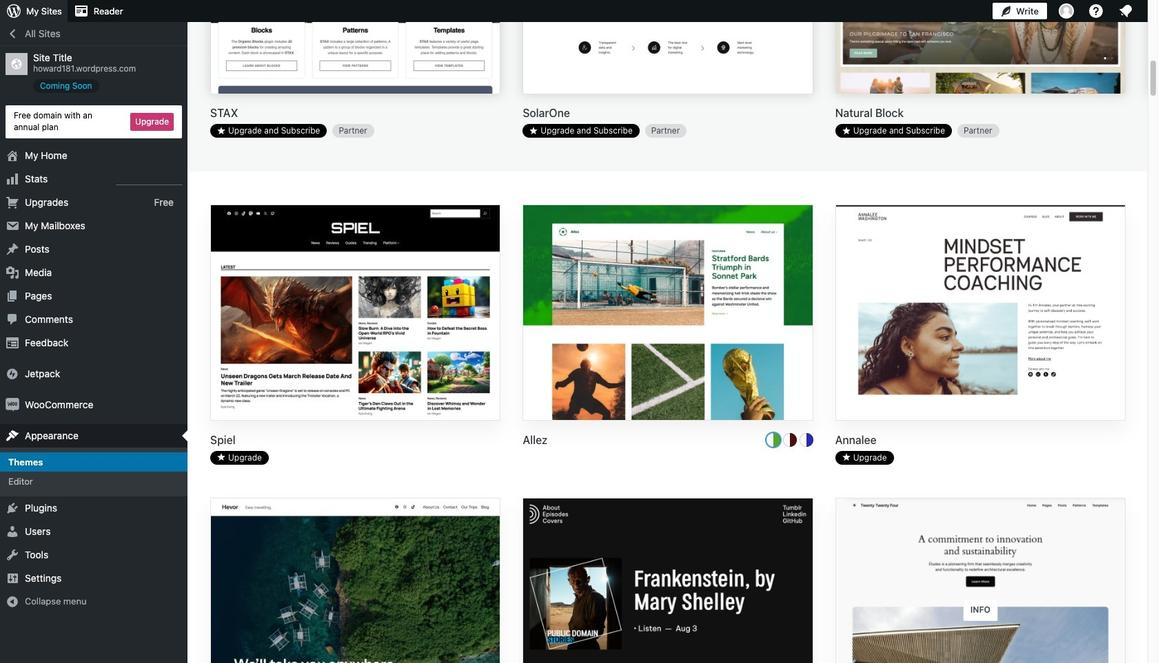 Task type: describe. For each thing, give the bounding box(es) containing it.
manage your notifications image
[[1118, 3, 1134, 19]]

allez is the perfect theme site for sports practitioners or fans who want to blog about their sport. image
[[523, 205, 813, 422]]

twenty twenty-four is designed to be flexible, versatile and applicable to any website. its collection of templates and patterns tailor to different needs, such as presenting a business, blogging and writing or showcasing work. a multitude of possibilities open up with just a few adjustments to color and typography. twenty twenty-four comes with style variations and full page designs to help speed up the site building process, is fully compatible with the site editor, and takes advantage of new design tools introduced in wordpress 6.4. image
[[836, 499, 1125, 664]]

1 img image from the top
[[6, 367, 19, 381]]

hevor is the block remake of classic theme hever. it is a fully responsive theme, ideal for creating a strong, beautiful, online presence for your business. image
[[211, 499, 500, 664]]

annalee is a theme perfect for a personal coach. image
[[836, 205, 1125, 422]]

sometimes your podcast episode cover arts deserve more attention than regular thumbnails offer. if you think so, then podcasty is the theme design for your podcast site. image
[[523, 499, 813, 664]]

spiel is a game magazine theme. image
[[211, 205, 500, 422]]

my profile image
[[1059, 3, 1074, 19]]



Task type: vqa. For each thing, say whether or not it's contained in the screenshot.
Plugin Icon
no



Task type: locate. For each thing, give the bounding box(es) containing it.
highest hourly views 0 image
[[117, 176, 182, 185]]

img image
[[6, 367, 19, 381], [6, 398, 19, 412]]

2 img image from the top
[[6, 398, 19, 412]]

0 vertical spatial img image
[[6, 367, 19, 381]]

help image
[[1088, 3, 1104, 19]]

1 vertical spatial img image
[[6, 398, 19, 412]]



